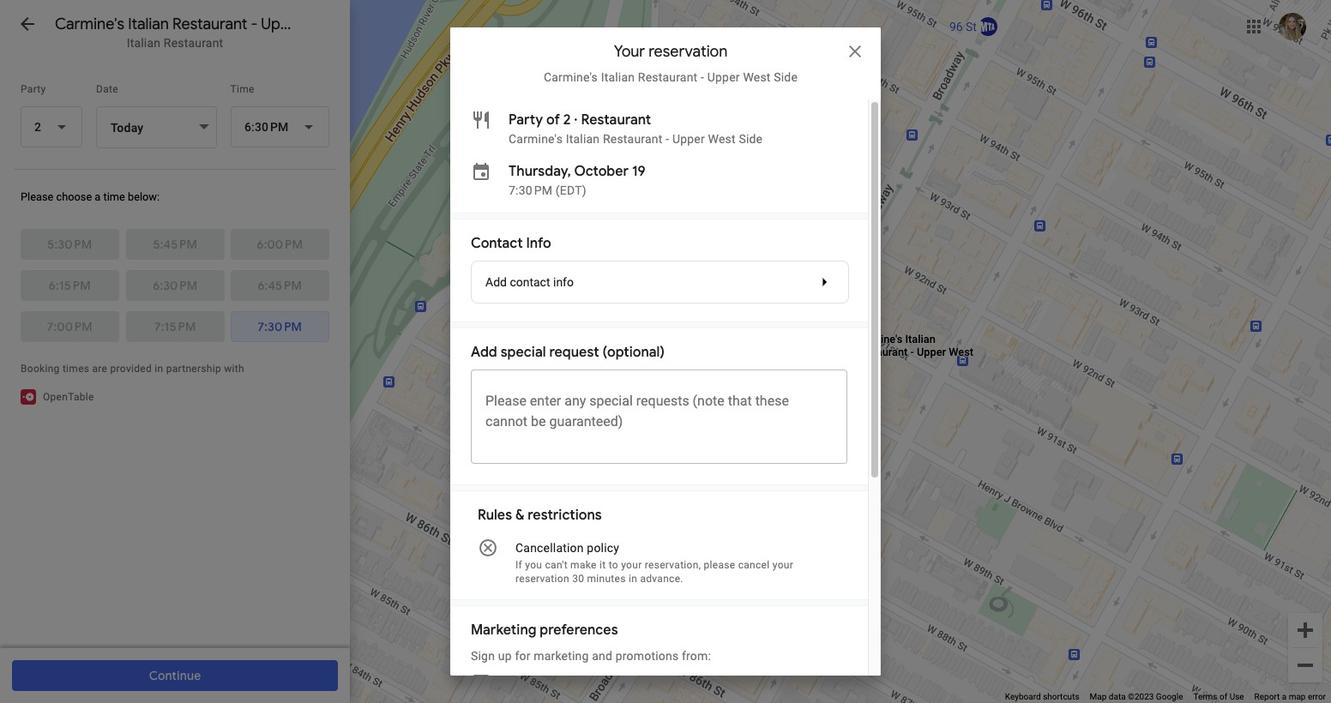 Task type: vqa. For each thing, say whether or not it's contained in the screenshot.
Thursday, October 19 7:30 PM (EDT)
yes



Task type: describe. For each thing, give the bounding box(es) containing it.
side inside party of 2 · restaurant carmine's italian restaurant - upper west side
[[739, 132, 763, 146]]

you
[[525, 559, 542, 571]]

continue
[[149, 668, 201, 684]]

6:30 pm button
[[126, 271, 224, 301]]

side for carmine's italian restaurant - upper west side
[[774, 70, 798, 84]]

sign up for marketing and promotions from:
[[471, 649, 711, 663]]

restaurant up 19 at the top left
[[603, 132, 663, 146]]

party for party
[[21, 83, 46, 95]]

if
[[516, 559, 523, 571]]

- for carmine's italian restaurant - upper west side
[[701, 70, 704, 84]]

booking times are provided in partnership with
[[21, 363, 244, 375]]

1 your from the left
[[621, 559, 642, 571]]

add special request (optional)
[[471, 344, 665, 361]]

restaurant down carmine's italian restaurant - upper west side heading
[[164, 36, 223, 50]]

reservation,
[[645, 559, 701, 571]]

from:
[[682, 649, 711, 663]]

party of 2 · restaurant carmine's italian restaurant - upper west side
[[509, 112, 763, 146]]

restaurant up time
[[172, 15, 247, 33]]

today button
[[96, 106, 217, 149]]

rules
[[478, 507, 512, 524]]

to
[[609, 559, 619, 571]]

7:15 pm
[[154, 319, 196, 335]]

party for party of 2 · restaurant carmine's italian restaurant - upper west side
[[509, 112, 543, 129]]

it
[[600, 559, 606, 571]]

upper for carmine's italian restaurant - upper west side
[[708, 70, 740, 84]]

below:
[[128, 191, 160, 204]]

- for carmine's italian restaurant - upper west side italian restaurant
[[251, 15, 258, 33]]

5:45 pm button
[[126, 229, 224, 260]]

cancel
[[738, 559, 770, 571]]

time
[[230, 83, 255, 95]]

minutes
[[587, 573, 626, 585]]

carmine's italian restaurant - upper west side heading
[[0, 14, 375, 34]]

5:30 pm button
[[21, 229, 119, 260]]

6:45 pm
[[258, 278, 302, 294]]

west for carmine's italian restaurant - upper west side italian restaurant
[[307, 15, 342, 33]]

and
[[592, 649, 613, 663]]

report
[[1255, 692, 1280, 702]]

©2023
[[1128, 692, 1154, 702]]

Reserve with Google checkbox checkbox
[[473, 675, 490, 692]]

add for add contact info
[[486, 275, 507, 289]]

map region
[[205, 0, 1332, 704]]

6:00 pm button
[[231, 229, 329, 260]]

today
[[111, 121, 144, 135]]

contact
[[471, 235, 523, 252]]

booking
[[21, 363, 60, 375]]

add contact info button
[[471, 261, 849, 304]]

continue button
[[12, 661, 338, 691]]

cancellation policy if you can't make it to your reservation, please cancel your reservation 30 minutes in advance.
[[516, 541, 794, 585]]

keyboard shortcuts button
[[1005, 692, 1080, 704]]

sign
[[471, 649, 495, 663]]

contact
[[510, 275, 550, 289]]

30
[[572, 573, 584, 585]]

can't
[[545, 559, 568, 571]]

time
[[103, 191, 125, 204]]

shortcuts
[[1043, 692, 1080, 702]]

7:30 pm inside button
[[258, 319, 302, 335]]

add for add special request (optional)
[[471, 344, 497, 361]]

carmine's inside party of 2 · restaurant carmine's italian restaurant - upper west side
[[509, 132, 563, 146]]

info
[[553, 275, 574, 289]]

up
[[498, 649, 512, 663]]

7:30 pm inside thursday, october 19 7:30 pm (edt)
[[509, 184, 553, 197]]

(optional)
[[603, 344, 665, 361]]

reserve
[[500, 677, 544, 691]]

0 horizontal spatial with
[[224, 363, 244, 375]]

policy
[[587, 541, 620, 555]]

preferences
[[540, 622, 618, 639]]

are
[[92, 363, 107, 375]]

restaurant right ·
[[581, 112, 651, 129]]

restaurant down your reservation at top
[[638, 70, 698, 84]]

of for party
[[546, 112, 560, 129]]

1 vertical spatial google
[[1156, 692, 1183, 702]]

thursday,
[[509, 163, 571, 180]]

for
[[515, 649, 531, 663]]

7:30 pm (eastern daylight time) image
[[509, 184, 587, 197]]

rules & restrictions
[[478, 507, 602, 524]]

2 your from the left
[[773, 559, 794, 571]]

6:30 pm
[[153, 278, 197, 294]]

&
[[516, 507, 525, 524]]

marketing
[[471, 622, 537, 639]]

0 horizontal spatial in
[[155, 363, 163, 375]]

7:00 pm button
[[21, 312, 119, 343]]

provided
[[110, 363, 152, 375]]

Please enter any special requests (note that these cannot be guaranteed) text field
[[486, 391, 833, 432]]

carmine's for carmine's italian restaurant - upper west side italian restaurant
[[55, 15, 124, 33]]



Task type: locate. For each thing, give the bounding box(es) containing it.
0 horizontal spatial side
[[345, 15, 375, 33]]

with inside your reservation dialog
[[547, 677, 570, 691]]

- up time
[[251, 15, 258, 33]]

please
[[21, 191, 53, 204]]

1 vertical spatial with
[[547, 677, 570, 691]]

0 horizontal spatial party
[[21, 83, 46, 95]]

your
[[614, 42, 645, 61]]

advance.
[[640, 573, 684, 585]]

promotions
[[616, 649, 679, 663]]

opentable
[[43, 391, 94, 403]]

of inside party of 2 · restaurant carmine's italian restaurant - upper west side
[[546, 112, 560, 129]]

0 vertical spatial in
[[155, 363, 163, 375]]

1 horizontal spatial side
[[739, 132, 763, 146]]

carmine's italian restaurant - upper west side italian restaurant
[[55, 15, 375, 50]]

1 vertical spatial party
[[509, 112, 543, 129]]

1 vertical spatial reservation
[[516, 573, 570, 585]]

upper for carmine's italian restaurant - upper west side italian restaurant
[[261, 15, 304, 33]]

0 horizontal spatial upper
[[261, 15, 304, 33]]

cancellation
[[516, 541, 584, 555]]

1 horizontal spatial your
[[773, 559, 794, 571]]

1 horizontal spatial in
[[629, 573, 638, 585]]

1 horizontal spatial party
[[509, 112, 543, 129]]

0 horizontal spatial a
[[95, 191, 101, 204]]

1 vertical spatial a
[[1282, 692, 1287, 702]]

0 horizontal spatial your
[[621, 559, 642, 571]]

keyboard shortcuts
[[1005, 692, 1080, 702]]

party down back icon
[[21, 83, 46, 95]]

6:45 pm button
[[231, 271, 329, 301]]

reserve with google checkbox image
[[473, 675, 490, 692]]

1 horizontal spatial -
[[666, 132, 669, 146]]

1 horizontal spatial 7:30 pm
[[509, 184, 553, 197]]

1 horizontal spatial reservation
[[649, 42, 728, 61]]

a left time
[[95, 191, 101, 204]]

in inside cancellation policy if you can't make it to your reservation, please cancel your reservation 30 minutes in advance.
[[629, 573, 638, 585]]

6:00 pm
[[257, 237, 303, 252]]

reservation inside cancellation policy if you can't make it to your reservation, please cancel your reservation 30 minutes in advance.
[[516, 573, 570, 585]]

- inside carmine's italian restaurant - upper west side italian restaurant
[[251, 15, 258, 33]]

in right minutes
[[629, 573, 638, 585]]

of
[[546, 112, 560, 129], [1220, 692, 1228, 702]]

0 horizontal spatial west
[[307, 15, 342, 33]]

0 vertical spatial upper
[[261, 15, 304, 33]]

1 horizontal spatial west
[[708, 132, 736, 146]]

0 vertical spatial west
[[307, 15, 342, 33]]

party left 2
[[509, 112, 543, 129]]

7:30 pm down 'thursday,'
[[509, 184, 553, 197]]

contact info
[[471, 235, 552, 252]]

1 vertical spatial 7:30 pm
[[258, 319, 302, 335]]

error
[[1308, 692, 1326, 702]]

use
[[1230, 692, 1245, 702]]

terms
[[1194, 692, 1218, 702]]

0 vertical spatial party
[[21, 83, 46, 95]]

your
[[621, 559, 642, 571], [773, 559, 794, 571]]

please
[[704, 559, 736, 571]]

italian inside party of 2 · restaurant carmine's italian restaurant - upper west side
[[566, 132, 600, 146]]

carmine's right back icon
[[55, 15, 124, 33]]

your reservation dialog
[[450, 27, 881, 704]]

2 horizontal spatial upper
[[708, 70, 740, 84]]

reservation up carmine's italian restaurant - upper west side
[[649, 42, 728, 61]]

party
[[21, 83, 46, 95], [509, 112, 543, 129]]

6:15 pm
[[49, 278, 91, 294]]

back image
[[17, 14, 38, 34]]

0 vertical spatial google
[[573, 677, 612, 691]]

october
[[574, 163, 629, 180]]

your reservation
[[614, 42, 728, 61]]

2
[[563, 112, 571, 129]]

a
[[95, 191, 101, 204], [1282, 692, 1287, 702]]

map
[[1289, 692, 1306, 702]]

date
[[96, 83, 118, 95]]

1 vertical spatial of
[[1220, 692, 1228, 702]]

times
[[63, 363, 89, 375]]

map
[[1090, 692, 1107, 702]]

reserve with google
[[500, 677, 612, 691]]

1 vertical spatial carmine's
[[544, 70, 598, 84]]

side for carmine's italian restaurant - upper west side italian restaurant
[[345, 15, 375, 33]]

side
[[345, 15, 375, 33], [774, 70, 798, 84], [739, 132, 763, 146]]

of for terms
[[1220, 692, 1228, 702]]

reservation
[[649, 42, 728, 61], [516, 573, 570, 585]]

keyboard
[[1005, 692, 1041, 702]]

1 horizontal spatial a
[[1282, 692, 1287, 702]]

carmine's inside carmine's italian restaurant - upper west side italian restaurant
[[55, 15, 124, 33]]

0 vertical spatial carmine's
[[55, 15, 124, 33]]

italian
[[128, 15, 169, 33], [127, 36, 161, 50], [601, 70, 635, 84], [566, 132, 600, 146]]

- inside party of 2 · restaurant carmine's italian restaurant - upper west side
[[666, 132, 669, 146]]

·
[[574, 112, 578, 129]]

0 horizontal spatial of
[[546, 112, 560, 129]]

west
[[307, 15, 342, 33], [743, 70, 771, 84], [708, 132, 736, 146]]

party inside party of 2 · restaurant carmine's italian restaurant - upper west side
[[509, 112, 543, 129]]

0 horizontal spatial 7:30 pm
[[258, 319, 302, 335]]

0 vertical spatial with
[[224, 363, 244, 375]]

5:30 pm
[[47, 237, 92, 252]]

0 vertical spatial reservation
[[649, 42, 728, 61]]

carmine's up 'thursday,'
[[509, 132, 563, 146]]

side inside carmine's italian restaurant - upper west side italian restaurant
[[345, 15, 375, 33]]

google inside your reservation dialog
[[573, 677, 612, 691]]

add inside button
[[486, 275, 507, 289]]

please choose a time below:
[[21, 191, 160, 204]]

2 horizontal spatial -
[[701, 70, 704, 84]]

your right cancel
[[773, 559, 794, 571]]

7:15 pm button
[[126, 312, 224, 343]]

0 vertical spatial add
[[486, 275, 507, 289]]

west inside party of 2 · restaurant carmine's italian restaurant - upper west side
[[708, 132, 736, 146]]

0 horizontal spatial -
[[251, 15, 258, 33]]

map data ©2023 google
[[1090, 692, 1183, 702]]

west for carmine's italian restaurant - upper west side
[[743, 70, 771, 84]]

1 horizontal spatial upper
[[673, 132, 705, 146]]

2 vertical spatial west
[[708, 132, 736, 146]]

add contact info
[[486, 275, 574, 289]]

restrictions
[[528, 507, 602, 524]]

- down your reservation at top
[[701, 70, 704, 84]]

your right to
[[621, 559, 642, 571]]

restaurant
[[172, 15, 247, 33], [164, 36, 223, 50], [638, 70, 698, 84], [581, 112, 651, 129], [603, 132, 663, 146]]

reservation down "you"
[[516, 573, 570, 585]]

1 vertical spatial west
[[743, 70, 771, 84]]

terms of use link
[[1194, 692, 1245, 702]]

add left "contact"
[[486, 275, 507, 289]]

upper inside carmine's italian restaurant - upper west side italian restaurant
[[261, 15, 304, 33]]

19
[[632, 163, 646, 180]]

0 horizontal spatial google
[[573, 677, 612, 691]]

1 horizontal spatial google
[[1156, 692, 1183, 702]]

0 horizontal spatial reservation
[[516, 573, 570, 585]]

7:30 pm
[[509, 184, 553, 197], [258, 319, 302, 335]]

0 vertical spatial 7:30 pm
[[509, 184, 553, 197]]

with down the marketing
[[547, 677, 570, 691]]

carmine's
[[55, 15, 124, 33], [544, 70, 598, 84], [509, 132, 563, 146]]

request
[[549, 344, 599, 361]]

1 vertical spatial upper
[[708, 70, 740, 84]]

make
[[571, 559, 597, 571]]

1 vertical spatial in
[[629, 573, 638, 585]]

upper
[[261, 15, 304, 33], [708, 70, 740, 84], [673, 132, 705, 146]]

terms of use
[[1194, 692, 1245, 702]]

a left map
[[1282, 692, 1287, 702]]

google
[[573, 677, 612, 691], [1156, 692, 1183, 702]]

data
[[1109, 692, 1126, 702]]

2 vertical spatial upper
[[673, 132, 705, 146]]

marketing preferences
[[471, 622, 618, 639]]

1 vertical spatial -
[[701, 70, 704, 84]]

in right provided
[[155, 363, 163, 375]]

-
[[251, 15, 258, 33], [701, 70, 704, 84], [666, 132, 669, 146]]

google down sign up for marketing and promotions from:
[[573, 677, 612, 691]]

7:30 pm button
[[231, 312, 329, 343]]

of left use at the right of page
[[1220, 692, 1228, 702]]

west inside carmine's italian restaurant - upper west side italian restaurant
[[307, 15, 342, 33]]

carmine's up 2
[[544, 70, 598, 84]]

7:00 pm
[[47, 319, 92, 335]]

1 horizontal spatial of
[[1220, 692, 1228, 702]]

upper inside party of 2 · restaurant carmine's italian restaurant - upper west side
[[673, 132, 705, 146]]

thursday, october 19 7:30 pm (edt)
[[509, 163, 646, 197]]

info
[[526, 235, 552, 252]]

0 vertical spatial of
[[546, 112, 560, 129]]

2 vertical spatial side
[[739, 132, 763, 146]]

with right partnership
[[224, 363, 244, 375]]

report a map error
[[1255, 692, 1326, 702]]

2 vertical spatial carmine's
[[509, 132, 563, 146]]

0 vertical spatial -
[[251, 15, 258, 33]]

opentable image
[[21, 390, 36, 405]]

7:30 pm down 6:45 pm
[[258, 319, 302, 335]]

google right "©2023"
[[1156, 692, 1183, 702]]

1 horizontal spatial with
[[547, 677, 570, 691]]

partnership
[[166, 363, 221, 375]]

carmine's for carmine's italian restaurant - upper west side
[[544, 70, 598, 84]]

5:45 pm
[[153, 237, 197, 252]]

1 vertical spatial side
[[774, 70, 798, 84]]

(edt)
[[556, 184, 587, 197]]

marketing
[[534, 649, 589, 663]]

report a map error link
[[1255, 692, 1326, 702]]

add left special
[[471, 344, 497, 361]]

special
[[501, 344, 546, 361]]

carmine's italian restaurant - upper west side
[[544, 70, 798, 84]]

in
[[155, 363, 163, 375], [629, 573, 638, 585]]

0 vertical spatial side
[[345, 15, 375, 33]]

1 vertical spatial add
[[471, 344, 497, 361]]

- down carmine's italian restaurant - upper west side
[[666, 132, 669, 146]]

2 vertical spatial -
[[666, 132, 669, 146]]

0 vertical spatial a
[[95, 191, 101, 204]]

2 horizontal spatial west
[[743, 70, 771, 84]]

choose
[[56, 191, 92, 204]]

2 horizontal spatial side
[[774, 70, 798, 84]]

of left 2
[[546, 112, 560, 129]]



